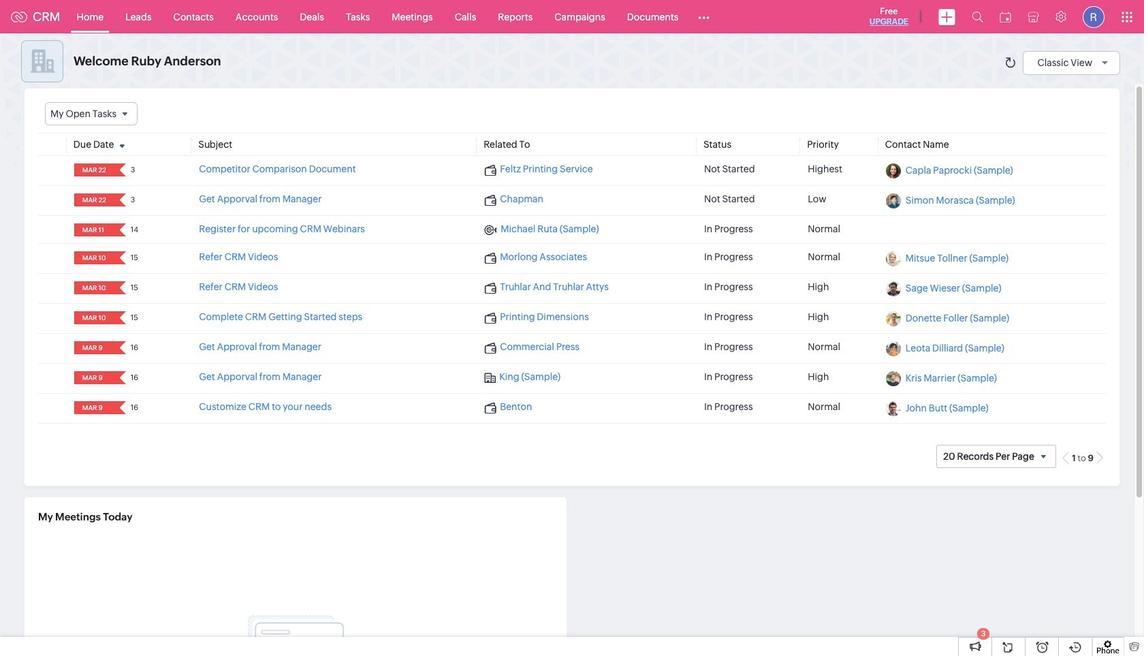 Task type: describe. For each thing, give the bounding box(es) containing it.
create menu image
[[939, 9, 956, 25]]

Other Modules field
[[690, 6, 719, 28]]

profile element
[[1075, 0, 1113, 33]]

profile image
[[1083, 6, 1105, 28]]

search image
[[972, 11, 984, 22]]

create menu element
[[931, 0, 964, 33]]



Task type: locate. For each thing, give the bounding box(es) containing it.
calendar image
[[1000, 11, 1012, 22]]

search element
[[964, 0, 992, 33]]

None field
[[45, 102, 138, 125], [78, 164, 110, 177], [78, 194, 110, 207], [78, 224, 110, 237], [78, 252, 110, 264], [78, 282, 110, 294], [78, 311, 110, 324], [78, 341, 110, 354], [78, 371, 110, 384], [78, 401, 110, 414], [45, 102, 138, 125], [78, 164, 110, 177], [78, 194, 110, 207], [78, 224, 110, 237], [78, 252, 110, 264], [78, 282, 110, 294], [78, 311, 110, 324], [78, 341, 110, 354], [78, 371, 110, 384], [78, 401, 110, 414]]

logo image
[[11, 11, 27, 22]]



Task type: vqa. For each thing, say whether or not it's contained in the screenshot.
'Calendar' icon
yes



